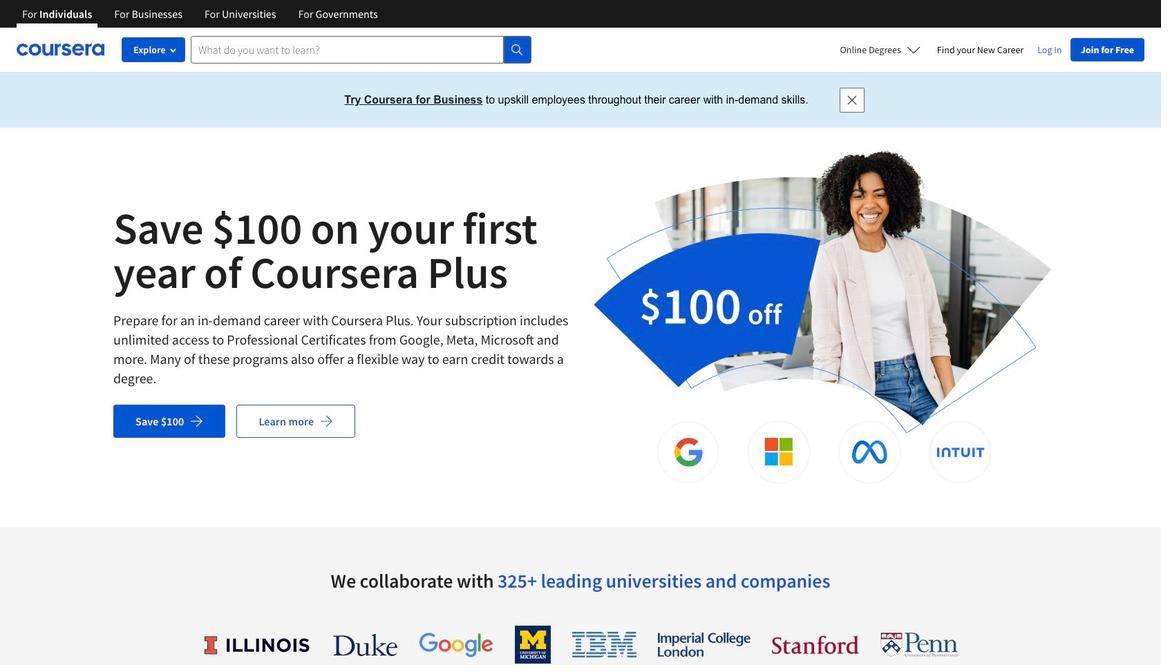 Task type: vqa. For each thing, say whether or not it's contained in the screenshot.
Information About Credentials Section icon in the left bottom of the page
no



Task type: locate. For each thing, give the bounding box(es) containing it.
alert
[[0, 73, 1161, 128]]

imperial college london image
[[658, 633, 751, 657]]

stanford university image
[[772, 636, 859, 655]]

What do you want to learn? text field
[[191, 36, 504, 64]]

coursera image
[[17, 39, 104, 61]]

university of pennsylvania image
[[881, 633, 958, 658]]

None search field
[[191, 36, 532, 64]]



Task type: describe. For each thing, give the bounding box(es) containing it.
google image
[[419, 633, 494, 658]]

university of illinois at urbana-champaign image
[[203, 634, 312, 656]]

duke university image
[[333, 634, 397, 656]]

university of michigan image
[[515, 626, 551, 664]]

ibm image
[[572, 633, 637, 658]]

banner navigation
[[11, 0, 389, 28]]



